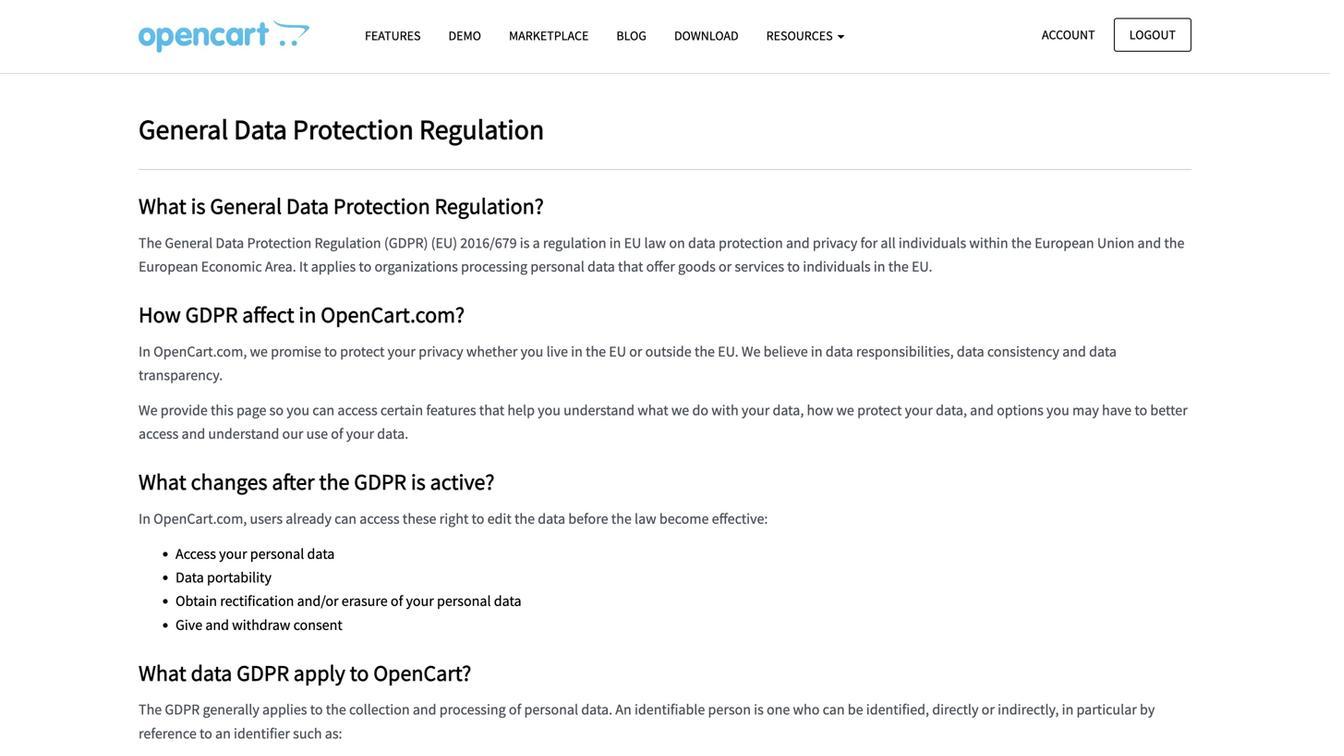 Task type: describe. For each thing, give the bounding box(es) containing it.
certain
[[381, 401, 423, 419]]

promise
[[271, 342, 321, 361]]

data left consistency
[[957, 342, 984, 361]]

gdpr inside the gdpr generally applies to the collection and processing of personal data. an identifiable person is one who can be identified, directly or indirectly, in particular by reference to an identifier such as:
[[165, 700, 200, 719]]

data right 'believe'
[[826, 342, 853, 361]]

person
[[708, 700, 751, 719]]

in opencart.com, we promise to protect your privacy whether you live in the eu or outside the eu. we believe in data responsibilities, data consistency and data transparency.
[[139, 342, 1117, 384]]

a
[[533, 234, 540, 252]]

who
[[793, 700, 820, 719]]

can inside we provide this page so you can access certain features that help you understand what we do with your data, how we protect your data, and options you may have to better access and understand our use of your data.
[[312, 401, 335, 419]]

blog link
[[603, 19, 660, 52]]

law inside the general data protection regulation (gdpr) (eu) 2016/679 is a regulation in eu law on data protection and privacy for all individuals within the european union and the european economic area. it applies to organizations processing personal data that offer goods or services to individuals in the eu.
[[644, 234, 666, 252]]

all
[[881, 234, 896, 252]]

and left options
[[970, 401, 994, 419]]

data down regulation
[[588, 257, 615, 276]]

marketplace link
[[495, 19, 603, 52]]

data. inside we provide this page so you can access certain features that help you understand what we do with your data, how we protect your data, and options you may have to better access and understand our use of your data.
[[377, 425, 408, 443]]

options
[[997, 401, 1044, 419]]

demo link
[[435, 19, 495, 52]]

1 horizontal spatial european
[[1035, 234, 1094, 252]]

on
[[669, 234, 685, 252]]

do
[[692, 401, 709, 419]]

these
[[403, 509, 436, 528]]

as:
[[325, 724, 342, 743]]

privacy inside in opencart.com, we promise to protect your privacy whether you live in the eu or outside the eu. we believe in data responsibilities, data consistency and data transparency.
[[419, 342, 463, 361]]

what for what data gdpr apply to opencart?
[[139, 659, 186, 687]]

use
[[306, 425, 328, 443]]

1 vertical spatial individuals
[[803, 257, 871, 276]]

processing inside the general data protection regulation (gdpr) (eu) 2016/679 is a regulation in eu law on data protection and privacy for all individuals within the european union and the european economic area. it applies to organizations processing personal data that offer goods or services to individuals in the eu.
[[461, 257, 527, 276]]

gdpr right the how
[[185, 301, 238, 328]]

by
[[1140, 700, 1155, 719]]

and right "protection" on the top
[[786, 234, 810, 252]]

your right erasure
[[406, 592, 434, 610]]

obtain
[[176, 592, 217, 610]]

portability
[[207, 568, 272, 587]]

access
[[176, 545, 216, 563]]

or inside in opencart.com, we promise to protect your privacy whether you live in the eu or outside the eu. we believe in data responsibilities, data consistency and data transparency.
[[629, 342, 642, 361]]

is inside the gdpr generally applies to the collection and processing of personal data. an identifiable person is one who can be identified, directly or indirectly, in particular by reference to an identifier such as:
[[754, 700, 764, 719]]

of inside the gdpr generally applies to the collection and processing of personal data. an identifiable person is one who can be identified, directly or indirectly, in particular by reference to an identifier such as:
[[509, 700, 521, 719]]

consistency
[[987, 342, 1060, 361]]

within
[[969, 234, 1008, 252]]

or inside the gdpr generally applies to the collection and processing of personal data. an identifiable person is one who can be identified, directly or indirectly, in particular by reference to an identifier such as:
[[982, 700, 995, 719]]

identified,
[[866, 700, 929, 719]]

changes
[[191, 468, 267, 496]]

gdpr up these
[[354, 468, 407, 496]]

protect inside in opencart.com, we promise to protect your privacy whether you live in the eu or outside the eu. we believe in data responsibilities, data consistency and data transparency.
[[340, 342, 385, 361]]

your up portability
[[219, 545, 247, 563]]

gdpr down withdraw
[[237, 659, 289, 687]]

already
[[286, 509, 332, 528]]

0 vertical spatial access
[[338, 401, 378, 419]]

the right within
[[1011, 234, 1032, 252]]

that inside we provide this page so you can access certain features that help you understand what we do with your data, how we protect your data, and options you may have to better access and understand our use of your data.
[[479, 401, 505, 419]]

this
[[211, 401, 234, 419]]

page
[[236, 401, 266, 419]]

reference
[[139, 724, 197, 743]]

we inside in opencart.com, we promise to protect your privacy whether you live in the eu or outside the eu. we believe in data responsibilities, data consistency and data transparency.
[[250, 342, 268, 361]]

eu. inside the general data protection regulation (gdpr) (eu) 2016/679 is a regulation in eu law on data protection and privacy for all individuals within the european union and the european economic area. it applies to organizations processing personal data that offer goods or services to individuals in the eu.
[[912, 257, 933, 276]]

personal up opencart?
[[437, 592, 491, 610]]

data inside the general data protection regulation (gdpr) (eu) 2016/679 is a regulation in eu law on data protection and privacy for all individuals within the european union and the european economic area. it applies to organizations processing personal data that offer goods or services to individuals in the eu.
[[216, 234, 244, 252]]

1 data, from the left
[[773, 401, 804, 419]]

with
[[711, 401, 739, 419]]

effective:
[[712, 509, 768, 528]]

features
[[426, 401, 476, 419]]

goods
[[678, 257, 716, 276]]

general inside the general data protection regulation (gdpr) (eu) 2016/679 is a regulation in eu law on data protection and privacy for all individuals within the european union and the european economic area. it applies to organizations processing personal data that offer goods or services to individuals in the eu.
[[165, 234, 213, 252]]

logout
[[1130, 26, 1176, 43]]

0 vertical spatial regulation
[[419, 112, 544, 146]]

1 vertical spatial can
[[335, 509, 357, 528]]

eu inside the general data protection regulation (gdpr) (eu) 2016/679 is a regulation in eu law on data protection and privacy for all individuals within the european union and the european economic area. it applies to organizations processing personal data that offer goods or services to individuals in the eu.
[[624, 234, 641, 252]]

to left an
[[199, 724, 212, 743]]

offer
[[646, 257, 675, 276]]

right
[[439, 509, 469, 528]]

1 vertical spatial access
[[139, 425, 179, 443]]

data down the edit
[[494, 592, 522, 610]]

it
[[299, 257, 308, 276]]

of inside we provide this page so you can access certain features that help you understand what we do with your data, how we protect your data, and options you may have to better access and understand our use of your data.
[[331, 425, 343, 443]]

one
[[767, 700, 790, 719]]

processing inside the gdpr generally applies to the collection and processing of personal data. an identifiable person is one who can be identified, directly or indirectly, in particular by reference to an identifier such as:
[[439, 700, 506, 719]]

the gdpr generally applies to the collection and processing of personal data. an identifiable person is one who can be identified, directly or indirectly, in particular by reference to an identifier such as:
[[139, 700, 1155, 743]]

the right after
[[319, 468, 350, 496]]

account
[[1042, 26, 1095, 43]]

privacy inside the general data protection regulation (gdpr) (eu) 2016/679 is a regulation in eu law on data protection and privacy for all individuals within the european union and the european economic area. it applies to organizations processing personal data that offer goods or services to individuals in the eu.
[[813, 234, 858, 252]]

you left may
[[1047, 401, 1070, 419]]

personal down users
[[250, 545, 304, 563]]

the for the general data protection regulation (gdpr) (eu) 2016/679 is a regulation in eu law on data protection and privacy for all individuals within the european union and the european economic area. it applies to organizations processing personal data that offer goods or services to individuals in the eu.
[[139, 234, 162, 252]]

to inside we provide this page so you can access certain features that help you understand what we do with your data, how we protect your data, and options you may have to better access and understand our use of your data.
[[1135, 401, 1148, 419]]

to up such on the bottom left
[[310, 700, 323, 719]]

opencart - gdpr image
[[139, 19, 309, 53]]

services
[[735, 257, 784, 276]]

how
[[139, 301, 181, 328]]

eu inside in opencart.com, we promise to protect your privacy whether you live in the eu or outside the eu. we believe in data responsibilities, data consistency and data transparency.
[[609, 342, 626, 361]]

the right before
[[611, 509, 632, 528]]

and inside in opencart.com, we promise to protect your privacy whether you live in the eu or outside the eu. we believe in data responsibilities, data consistency and data transparency.
[[1063, 342, 1086, 361]]

users
[[250, 509, 283, 528]]

2 data, from the left
[[936, 401, 967, 419]]

economic
[[201, 257, 262, 276]]

after
[[272, 468, 315, 496]]

the down all
[[888, 257, 909, 276]]

our
[[282, 425, 303, 443]]

we inside we provide this page so you can access certain features that help you understand what we do with your data, how we protect your data, and options you may have to better access and understand our use of your data.
[[139, 401, 158, 419]]

is up economic
[[191, 192, 206, 220]]

we provide this page so you can access certain features that help you understand what we do with your data, how we protect your data, and options you may have to better access and understand our use of your data.
[[139, 401, 1188, 443]]

you right so
[[287, 401, 309, 419]]

data up generally
[[191, 659, 232, 687]]

download link
[[660, 19, 753, 52]]

regulation inside the general data protection regulation (gdpr) (eu) 2016/679 is a regulation in eu law on data protection and privacy for all individuals within the european union and the european economic area. it applies to organizations processing personal data that offer goods or services to individuals in the eu.
[[315, 234, 381, 252]]

that inside the general data protection regulation (gdpr) (eu) 2016/679 is a regulation in eu law on data protection and privacy for all individuals within the european union and the european economic area. it applies to organizations processing personal data that offer goods or services to individuals in the eu.
[[618, 257, 643, 276]]

marketplace
[[509, 27, 589, 44]]

or inside the general data protection regulation (gdpr) (eu) 2016/679 is a regulation in eu law on data protection and privacy for all individuals within the european union and the european economic area. it applies to organizations processing personal data that offer goods or services to individuals in the eu.
[[719, 257, 732, 276]]

1 vertical spatial law
[[635, 509, 656, 528]]

0 vertical spatial general
[[139, 112, 228, 146]]

2 vertical spatial access
[[360, 509, 400, 528]]

transparency.
[[139, 366, 223, 384]]

withdraw
[[232, 616, 290, 634]]

indirectly,
[[998, 700, 1059, 719]]

an
[[616, 700, 632, 719]]

the inside the gdpr generally applies to the collection and processing of personal data. an identifiable person is one who can be identified, directly or indirectly, in particular by reference to an identifier such as:
[[326, 700, 346, 719]]

outside
[[645, 342, 692, 361]]

1 vertical spatial understand
[[208, 425, 279, 443]]

apply
[[294, 659, 345, 687]]

1 vertical spatial general
[[210, 192, 282, 220]]

eu. inside in opencart.com, we promise to protect your privacy whether you live in the eu or outside the eu. we believe in data responsibilities, data consistency and data transparency.
[[718, 342, 739, 361]]

opencart?
[[373, 659, 471, 687]]

features link
[[351, 19, 435, 52]]

and right 'union' on the top right of page
[[1138, 234, 1161, 252]]

download
[[674, 27, 739, 44]]

(gdpr)
[[384, 234, 428, 252]]

live
[[546, 342, 568, 361]]

rectification
[[220, 592, 294, 610]]

access your personal data data portability obtain rectification and/or erasure of your personal data give and withdraw consent
[[176, 545, 522, 634]]

such
[[293, 724, 322, 743]]

edit
[[487, 509, 512, 528]]

generally
[[203, 700, 259, 719]]

area.
[[265, 257, 296, 276]]

to right apply
[[350, 659, 369, 687]]

help
[[507, 401, 535, 419]]



Task type: locate. For each thing, give the bounding box(es) containing it.
eu. left 'believe'
[[718, 342, 739, 361]]

we left provide
[[139, 401, 158, 419]]

you left live
[[521, 342, 544, 361]]

0 horizontal spatial data.
[[377, 425, 408, 443]]

1 horizontal spatial data.
[[581, 700, 613, 719]]

data down already on the left of the page
[[307, 545, 335, 563]]

the right the edit
[[515, 509, 535, 528]]

have
[[1102, 401, 1132, 419]]

2 horizontal spatial of
[[509, 700, 521, 719]]

1 horizontal spatial or
[[719, 257, 732, 276]]

applies inside the general data protection regulation (gdpr) (eu) 2016/679 is a regulation in eu law on data protection and privacy for all individuals within the european union and the european economic area. it applies to organizations processing personal data that offer goods or services to individuals in the eu.
[[311, 257, 356, 276]]

1 horizontal spatial applies
[[311, 257, 356, 276]]

1 vertical spatial in
[[139, 509, 151, 528]]

can up use at the bottom of the page
[[312, 401, 335, 419]]

1 vertical spatial processing
[[439, 700, 506, 719]]

0 horizontal spatial we
[[139, 401, 158, 419]]

particular
[[1077, 700, 1137, 719]]

features
[[365, 27, 421, 44]]

blog
[[616, 27, 647, 44]]

believe
[[764, 342, 808, 361]]

and right consistency
[[1063, 342, 1086, 361]]

personal left an
[[524, 700, 578, 719]]

and inside the gdpr generally applies to the collection and processing of personal data. an identifiable person is one who can be identified, directly or indirectly, in particular by reference to an identifier such as:
[[413, 700, 437, 719]]

law
[[644, 234, 666, 252], [635, 509, 656, 528]]

demo
[[448, 27, 481, 44]]

what
[[638, 401, 669, 419]]

protect inside we provide this page so you can access certain features that help you understand what we do with your data, how we protect your data, and options you may have to better access and understand our use of your data.
[[857, 401, 902, 419]]

0 horizontal spatial or
[[629, 342, 642, 361]]

opencart.com, for users
[[153, 509, 247, 528]]

can left be on the right bottom of page
[[823, 700, 845, 719]]

the inside the gdpr generally applies to the collection and processing of personal data. an identifiable person is one who can be identified, directly or indirectly, in particular by reference to an identifier such as:
[[139, 700, 162, 719]]

0 horizontal spatial of
[[331, 425, 343, 443]]

0 vertical spatial in
[[139, 342, 151, 361]]

applies up such on the bottom left
[[262, 700, 307, 719]]

data up have
[[1089, 342, 1117, 361]]

what changes after the gdpr is active?
[[139, 468, 495, 496]]

0 vertical spatial protection
[[293, 112, 414, 146]]

opencart.com, up transparency.
[[153, 342, 247, 361]]

data. inside the gdpr generally applies to the collection and processing of personal data. an identifiable person is one who can be identified, directly or indirectly, in particular by reference to an identifier such as:
[[581, 700, 613, 719]]

data. down certain
[[377, 425, 408, 443]]

law left become
[[635, 509, 656, 528]]

individuals right all
[[899, 234, 966, 252]]

2 horizontal spatial we
[[836, 401, 854, 419]]

we left do on the bottom of the page
[[671, 401, 689, 419]]

protect
[[340, 342, 385, 361], [857, 401, 902, 419]]

0 vertical spatial applies
[[311, 257, 356, 276]]

data, left how
[[773, 401, 804, 419]]

erasure
[[342, 592, 388, 610]]

0 vertical spatial data.
[[377, 425, 408, 443]]

data, left options
[[936, 401, 967, 419]]

may
[[1073, 401, 1099, 419]]

(eu)
[[431, 234, 457, 252]]

0 vertical spatial understand
[[564, 401, 635, 419]]

1 what from the top
[[139, 192, 186, 220]]

0 vertical spatial the
[[139, 234, 162, 252]]

collection
[[349, 700, 410, 719]]

the right outside
[[695, 342, 715, 361]]

1 vertical spatial protect
[[857, 401, 902, 419]]

opencart.com,
[[153, 342, 247, 361], [153, 509, 247, 528]]

we left promise
[[250, 342, 268, 361]]

to inside in opencart.com, we promise to protect your privacy whether you live in the eu or outside the eu. we believe in data responsibilities, data consistency and data transparency.
[[324, 342, 337, 361]]

is left one at right
[[754, 700, 764, 719]]

your
[[388, 342, 416, 361], [742, 401, 770, 419], [905, 401, 933, 419], [346, 425, 374, 443], [219, 545, 247, 563], [406, 592, 434, 610]]

what data gdpr apply to opencart?
[[139, 659, 471, 687]]

in right regulation
[[609, 234, 621, 252]]

to right have
[[1135, 401, 1148, 419]]

0 vertical spatial privacy
[[813, 234, 858, 252]]

active?
[[430, 468, 495, 496]]

0 horizontal spatial data,
[[773, 401, 804, 419]]

opencart.com, up access
[[153, 509, 247, 528]]

logout link
[[1114, 18, 1192, 52]]

in inside in opencart.com, we promise to protect your privacy whether you live in the eu or outside the eu. we believe in data responsibilities, data consistency and data transparency.
[[139, 342, 151, 361]]

to right services
[[787, 257, 800, 276]]

opencart.com, for we
[[153, 342, 247, 361]]

eu.
[[912, 257, 933, 276], [718, 342, 739, 361]]

processing
[[461, 257, 527, 276], [439, 700, 506, 719]]

processing down 2016/679 at top left
[[461, 257, 527, 276]]

0 vertical spatial what
[[139, 192, 186, 220]]

0 horizontal spatial understand
[[208, 425, 279, 443]]

0 vertical spatial eu
[[624, 234, 641, 252]]

personal inside the general data protection regulation (gdpr) (eu) 2016/679 is a regulation in eu law on data protection and privacy for all individuals within the european union and the european economic area. it applies to organizations processing personal data that offer goods or services to individuals in the eu.
[[530, 257, 585, 276]]

and right 'give'
[[205, 616, 229, 634]]

access
[[338, 401, 378, 419], [139, 425, 179, 443], [360, 509, 400, 528]]

before
[[568, 509, 608, 528]]

data,
[[773, 401, 804, 419], [936, 401, 967, 419]]

we left 'believe'
[[742, 342, 761, 361]]

resources link
[[753, 19, 859, 52]]

is
[[191, 192, 206, 220], [520, 234, 530, 252], [411, 468, 426, 496], [754, 700, 764, 719]]

1 horizontal spatial that
[[618, 257, 643, 276]]

union
[[1097, 234, 1135, 252]]

to
[[359, 257, 372, 276], [787, 257, 800, 276], [324, 342, 337, 361], [1135, 401, 1148, 419], [472, 509, 484, 528], [350, 659, 369, 687], [310, 700, 323, 719], [199, 724, 212, 743]]

for
[[860, 234, 878, 252]]

the right 'union' on the top right of page
[[1164, 234, 1185, 252]]

your inside in opencart.com, we promise to protect your privacy whether you live in the eu or outside the eu. we believe in data responsibilities, data consistency and data transparency.
[[388, 342, 416, 361]]

we inside in opencart.com, we promise to protect your privacy whether you live in the eu or outside the eu. we believe in data responsibilities, data consistency and data transparency.
[[742, 342, 761, 361]]

what for what is general data protection regulation?
[[139, 192, 186, 220]]

personal
[[530, 257, 585, 276], [250, 545, 304, 563], [437, 592, 491, 610], [524, 700, 578, 719]]

to left organizations
[[359, 257, 372, 276]]

1 horizontal spatial protect
[[857, 401, 902, 419]]

we
[[250, 342, 268, 361], [671, 401, 689, 419], [836, 401, 854, 419]]

that left offer
[[618, 257, 643, 276]]

individuals
[[899, 234, 966, 252], [803, 257, 871, 276]]

0 horizontal spatial applies
[[262, 700, 307, 719]]

0 vertical spatial can
[[312, 401, 335, 419]]

opencart.com, inside in opencart.com, we promise to protect your privacy whether you live in the eu or outside the eu. we believe in data responsibilities, data consistency and data transparency.
[[153, 342, 247, 361]]

understand down page
[[208, 425, 279, 443]]

0 vertical spatial eu.
[[912, 257, 933, 276]]

privacy left whether
[[419, 342, 463, 361]]

2 vertical spatial or
[[982, 700, 995, 719]]

1 horizontal spatial regulation
[[419, 112, 544, 146]]

in for in opencart.com, users already can access these right to edit the data before the law become effective:
[[139, 509, 151, 528]]

protection up what is general data protection regulation?
[[293, 112, 414, 146]]

applies
[[311, 257, 356, 276], [262, 700, 307, 719]]

0 vertical spatial opencart.com,
[[153, 342, 247, 361]]

the for the gdpr generally applies to the collection and processing of personal data. an identifiable person is one who can be identified, directly or indirectly, in particular by reference to an identifier such as:
[[139, 700, 162, 719]]

1 vertical spatial regulation
[[315, 234, 381, 252]]

can right already on the left of the page
[[335, 509, 357, 528]]

so
[[269, 401, 284, 419]]

0 vertical spatial or
[[719, 257, 732, 276]]

data up 'goods'
[[688, 234, 716, 252]]

account link
[[1026, 18, 1111, 52]]

1 vertical spatial the
[[139, 700, 162, 719]]

and down opencart?
[[413, 700, 437, 719]]

1 vertical spatial eu.
[[718, 342, 739, 361]]

your down responsibilities,
[[905, 401, 933, 419]]

the inside the general data protection regulation (gdpr) (eu) 2016/679 is a regulation in eu law on data protection and privacy for all individuals within the european union and the european economic area. it applies to organizations processing personal data that offer goods or services to individuals in the eu.
[[139, 234, 162, 252]]

directly
[[932, 700, 979, 719]]

1 horizontal spatial eu.
[[912, 257, 933, 276]]

0 horizontal spatial protect
[[340, 342, 385, 361]]

processing down opencart?
[[439, 700, 506, 719]]

you inside in opencart.com, we promise to protect your privacy whether you live in the eu or outside the eu. we believe in data responsibilities, data consistency and data transparency.
[[521, 342, 544, 361]]

0 horizontal spatial european
[[139, 257, 198, 276]]

general
[[139, 112, 228, 146], [210, 192, 282, 220], [165, 234, 213, 252]]

an
[[215, 724, 231, 743]]

access left certain
[[338, 401, 378, 419]]

1 vertical spatial eu
[[609, 342, 626, 361]]

1 in from the top
[[139, 342, 151, 361]]

0 vertical spatial that
[[618, 257, 643, 276]]

0 vertical spatial protect
[[340, 342, 385, 361]]

how
[[807, 401, 834, 419]]

1 vertical spatial we
[[139, 401, 158, 419]]

in right 'believe'
[[811, 342, 823, 361]]

protection up (gdpr)
[[333, 192, 430, 220]]

1 vertical spatial data.
[[581, 700, 613, 719]]

in down all
[[874, 257, 885, 276]]

in right live
[[571, 342, 583, 361]]

regulation up regulation?
[[419, 112, 544, 146]]

or left outside
[[629, 342, 642, 361]]

of inside access your personal data data portability obtain rectification and/or erasure of your personal data give and withdraw consent
[[391, 592, 403, 610]]

0 horizontal spatial privacy
[[419, 342, 463, 361]]

2 the from the top
[[139, 700, 162, 719]]

can inside the gdpr generally applies to the collection and processing of personal data. an identifiable person is one who can be identified, directly or indirectly, in particular by reference to an identifier such as:
[[823, 700, 845, 719]]

is inside the general data protection regulation (gdpr) (eu) 2016/679 is a regulation in eu law on data protection and privacy for all individuals within the european union and the european economic area. it applies to organizations processing personal data that offer goods or services to individuals in the eu.
[[520, 234, 530, 252]]

1 the from the top
[[139, 234, 162, 252]]

0 horizontal spatial eu.
[[718, 342, 739, 361]]

or right 'goods'
[[719, 257, 732, 276]]

2 opencart.com, from the top
[[153, 509, 247, 528]]

that
[[618, 257, 643, 276], [479, 401, 505, 419]]

identifiable
[[635, 700, 705, 719]]

the up the 'as:' on the bottom of the page
[[326, 700, 346, 719]]

1 opencart.com, from the top
[[153, 342, 247, 361]]

access left these
[[360, 509, 400, 528]]

you
[[521, 342, 544, 361], [287, 401, 309, 419], [538, 401, 561, 419], [1047, 401, 1070, 419]]

in left particular
[[1062, 700, 1074, 719]]

0 vertical spatial individuals
[[899, 234, 966, 252]]

protection
[[719, 234, 783, 252]]

2 what from the top
[[139, 468, 186, 496]]

and down provide
[[182, 425, 205, 443]]

protect right how
[[857, 401, 902, 419]]

we right how
[[836, 401, 854, 419]]

2 vertical spatial of
[[509, 700, 521, 719]]

in up promise
[[299, 301, 316, 328]]

regulation?
[[435, 192, 544, 220]]

applies right it
[[311, 257, 356, 276]]

1 vertical spatial or
[[629, 342, 642, 361]]

0 vertical spatial law
[[644, 234, 666, 252]]

1 horizontal spatial data,
[[936, 401, 967, 419]]

affect
[[242, 301, 294, 328]]

data inside access your personal data data portability obtain rectification and/or erasure of your personal data give and withdraw consent
[[176, 568, 204, 587]]

understand left what
[[564, 401, 635, 419]]

eu left outside
[[609, 342, 626, 361]]

the up the how
[[139, 234, 162, 252]]

better
[[1150, 401, 1188, 419]]

to right promise
[[324, 342, 337, 361]]

1 vertical spatial that
[[479, 401, 505, 419]]

2016/679
[[460, 234, 517, 252]]

in for in opencart.com, we promise to protect your privacy whether you live in the eu or outside the eu. we believe in data responsibilities, data consistency and data transparency.
[[139, 342, 151, 361]]

your down 'opencart.com?'
[[388, 342, 416, 361]]

or
[[719, 257, 732, 276], [629, 342, 642, 361], [982, 700, 995, 719]]

in
[[139, 342, 151, 361], [139, 509, 151, 528]]

1 horizontal spatial understand
[[564, 401, 635, 419]]

of
[[331, 425, 343, 443], [391, 592, 403, 610], [509, 700, 521, 719]]

0 vertical spatial processing
[[461, 257, 527, 276]]

that left help
[[479, 401, 505, 419]]

2 vertical spatial general
[[165, 234, 213, 252]]

0 horizontal spatial regulation
[[315, 234, 381, 252]]

1 horizontal spatial of
[[391, 592, 403, 610]]

protection
[[293, 112, 414, 146], [333, 192, 430, 220], [247, 234, 312, 252]]

0 horizontal spatial we
[[250, 342, 268, 361]]

or right directly
[[982, 700, 995, 719]]

gdpr up reference
[[165, 700, 200, 719]]

general data protection regulation
[[139, 112, 544, 146]]

2 vertical spatial what
[[139, 659, 186, 687]]

2 vertical spatial can
[[823, 700, 845, 719]]

1 horizontal spatial we
[[671, 401, 689, 419]]

1 horizontal spatial privacy
[[813, 234, 858, 252]]

your right with
[[742, 401, 770, 419]]

personal down regulation
[[530, 257, 585, 276]]

individuals down for
[[803, 257, 871, 276]]

1 vertical spatial european
[[139, 257, 198, 276]]

0 horizontal spatial individuals
[[803, 257, 871, 276]]

personal inside the gdpr generally applies to the collection and processing of personal data. an identifiable person is one who can be identified, directly or indirectly, in particular by reference to an identifier such as:
[[524, 700, 578, 719]]

the
[[1011, 234, 1032, 252], [1164, 234, 1185, 252], [888, 257, 909, 276], [586, 342, 606, 361], [695, 342, 715, 361], [319, 468, 350, 496], [515, 509, 535, 528], [611, 509, 632, 528], [326, 700, 346, 719]]

your right use at the bottom of the page
[[346, 425, 374, 443]]

what is general data protection regulation?
[[139, 192, 544, 220]]

0 vertical spatial we
[[742, 342, 761, 361]]

protection up area.
[[247, 234, 312, 252]]

regulation
[[543, 234, 606, 252]]

access down provide
[[139, 425, 179, 443]]

protection inside the general data protection regulation (gdpr) (eu) 2016/679 is a regulation in eu law on data protection and privacy for all individuals within the european union and the european economic area. it applies to organizations processing personal data that offer goods or services to individuals in the eu.
[[247, 234, 312, 252]]

organizations
[[375, 257, 458, 276]]

data left before
[[538, 509, 565, 528]]

provide
[[160, 401, 208, 419]]

give
[[176, 616, 202, 634]]

2 horizontal spatial or
[[982, 700, 995, 719]]

regulation down what is general data protection regulation?
[[315, 234, 381, 252]]

and
[[786, 234, 810, 252], [1138, 234, 1161, 252], [1063, 342, 1086, 361], [970, 401, 994, 419], [182, 425, 205, 443], [205, 616, 229, 634], [413, 700, 437, 719]]

1 horizontal spatial we
[[742, 342, 761, 361]]

be
[[848, 700, 863, 719]]

3 what from the top
[[139, 659, 186, 687]]

1 horizontal spatial individuals
[[899, 234, 966, 252]]

opencart.com?
[[321, 301, 465, 328]]

data. left an
[[581, 700, 613, 719]]

you right help
[[538, 401, 561, 419]]

1 vertical spatial protection
[[333, 192, 430, 220]]

what for what changes after the gdpr is active?
[[139, 468, 186, 496]]

0 vertical spatial of
[[331, 425, 343, 443]]

to left the edit
[[472, 509, 484, 528]]

1 vertical spatial applies
[[262, 700, 307, 719]]

and inside access your personal data data portability obtain rectification and/or erasure of your personal data give and withdraw consent
[[205, 616, 229, 634]]

law left on
[[644, 234, 666, 252]]

1 vertical spatial privacy
[[419, 342, 463, 361]]

responsibilities,
[[856, 342, 954, 361]]

the up reference
[[139, 700, 162, 719]]

0 horizontal spatial that
[[479, 401, 505, 419]]

the general data protection regulation (gdpr) (eu) 2016/679 is a regulation in eu law on data protection and privacy for all individuals within the european union and the european economic area. it applies to organizations processing personal data that offer goods or services to individuals in the eu.
[[139, 234, 1185, 276]]

how gdpr affect in opencart.com?
[[139, 301, 465, 328]]

the right live
[[586, 342, 606, 361]]

in inside the gdpr generally applies to the collection and processing of personal data. an identifiable person is one who can be identified, directly or indirectly, in particular by reference to an identifier such as:
[[1062, 700, 1074, 719]]

1 vertical spatial of
[[391, 592, 403, 610]]

resources
[[766, 27, 835, 44]]

consent
[[293, 616, 343, 634]]

protect down 'opencart.com?'
[[340, 342, 385, 361]]

applies inside the gdpr generally applies to the collection and processing of personal data. an identifiable person is one who can be identified, directly or indirectly, in particular by reference to an identifier such as:
[[262, 700, 307, 719]]

0 vertical spatial european
[[1035, 234, 1094, 252]]

regulation
[[419, 112, 544, 146], [315, 234, 381, 252]]

is up these
[[411, 468, 426, 496]]

1 vertical spatial what
[[139, 468, 186, 496]]

2 in from the top
[[139, 509, 151, 528]]

2 vertical spatial protection
[[247, 234, 312, 252]]

is left the a
[[520, 234, 530, 252]]

become
[[659, 509, 709, 528]]

1 vertical spatial opencart.com,
[[153, 509, 247, 528]]

in opencart.com, users already can access these right to edit the data before the law become effective:
[[139, 509, 768, 528]]



Task type: vqa. For each thing, say whether or not it's contained in the screenshot.
the rightmost individuals
yes



